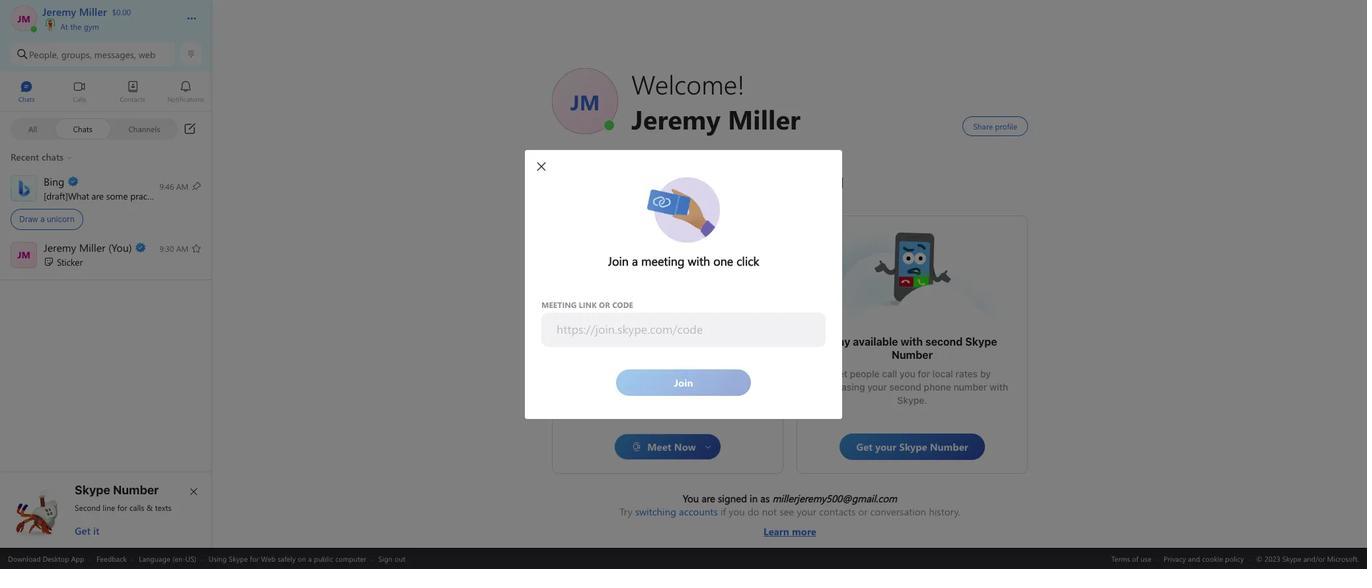 Task type: describe. For each thing, give the bounding box(es) containing it.
on inside share the invite with anyone even if they aren't on skype. no sign ups or downloads required.
[[603, 375, 613, 386]]

a inside button
[[40, 214, 45, 224]]

0 vertical spatial anyone
[[700, 342, 737, 354]]

mansurfer
[[628, 236, 675, 250]]

chats
[[73, 123, 93, 134]]

desktop
[[43, 554, 69, 564]]

2 vertical spatial skype
[[229, 554, 248, 564]]

sticker button
[[0, 236, 212, 275]]

messages,
[[94, 48, 136, 60]]

gym
[[84, 21, 99, 32]]

using skype for web safely on a public computer
[[209, 554, 366, 564]]

whosthis
[[873, 229, 914, 243]]

for for using skype for web safely on a public computer
[[250, 554, 259, 564]]

safely
[[278, 554, 296, 564]]

at
[[60, 21, 68, 32]]

do
[[748, 505, 759, 518]]

if inside share the invite with anyone even if they aren't on skype. no sign ups or downloads required.
[[728, 362, 734, 373]]

anyone inside share the invite with anyone even if they aren't on skype. no sign ups or downloads required.
[[671, 362, 703, 373]]

by
[[980, 368, 991, 379]]

texts
[[155, 502, 172, 513]]

let people call you for local rates by purchasing your second phone number with skype.
[[816, 368, 1011, 406]]

privacy and cookie policy link
[[1164, 554, 1244, 564]]

more
[[792, 525, 817, 538]]

sign out
[[379, 554, 405, 564]]

see
[[780, 505, 794, 518]]

even
[[705, 362, 726, 373]]

with inside stay available with second skype number
[[901, 336, 923, 348]]

policy
[[1225, 554, 1244, 564]]

sign
[[379, 554, 393, 564]]

available
[[853, 336, 898, 348]]

groups,
[[61, 48, 92, 60]]

language (en-us) link
[[139, 554, 196, 564]]

learn more link
[[620, 518, 961, 538]]

download desktop app
[[8, 554, 84, 564]]

number inside stay available with second skype number
[[892, 349, 933, 361]]

let
[[834, 368, 848, 379]]

your inside let people call you for local rates by purchasing your second phone number with skype.
[[868, 381, 887, 393]]

0 horizontal spatial skype
[[75, 483, 110, 497]]

second line for calls & texts
[[75, 502, 172, 513]]

cookie
[[1202, 554, 1223, 564]]

it
[[93, 524, 99, 538]]

local
[[933, 368, 953, 379]]

skype number element
[[11, 483, 202, 538]]

downloads
[[714, 375, 761, 386]]

you are signed in as
[[683, 492, 772, 505]]

using
[[209, 554, 227, 564]]

contacts
[[819, 505, 856, 518]]

of
[[1132, 554, 1139, 564]]

use
[[1141, 554, 1152, 564]]

for inside let people call you for local rates by purchasing your second phone number with skype.
[[918, 368, 930, 379]]

are
[[702, 492, 715, 505]]

&
[[147, 502, 153, 513]]

aren't
[[574, 375, 600, 386]]

you inside let people call you for local rates by purchasing your second phone number with skype.
[[900, 368, 916, 379]]

people
[[850, 368, 880, 379]]

the for gym
[[70, 21, 82, 32]]

try switching accounts if you do not see your contacts or conversation history. learn more
[[620, 505, 961, 538]]

for for second line for calls & texts
[[117, 502, 127, 513]]

try
[[620, 505, 633, 518]]

all
[[28, 123, 37, 134]]

your inside try switching accounts if you do not see your contacts or conversation history. learn more
[[797, 505, 817, 518]]

out
[[395, 554, 405, 564]]

learn
[[764, 525, 789, 538]]

easy meetings with anyone
[[598, 342, 737, 354]]

sticker
[[57, 256, 83, 268]]

get it
[[75, 524, 99, 538]]

meetings
[[625, 342, 673, 354]]

if inside try switching accounts if you do not see your contacts or conversation history. learn more
[[721, 505, 726, 518]]

required.
[[648, 388, 688, 399]]

call
[[882, 368, 897, 379]]

in
[[750, 492, 758, 505]]

app
[[71, 554, 84, 564]]

language (en-us)
[[139, 554, 196, 564]]

feedback link
[[96, 554, 127, 564]]

with inside share the invite with anyone even if they aren't on skype. no sign ups or downloads required.
[[650, 362, 669, 373]]

second inside let people call you for local rates by purchasing your second phone number with skype.
[[889, 381, 921, 393]]

terms of use
[[1112, 554, 1152, 564]]

with inside let people call you for local rates by purchasing your second phone number with skype.
[[990, 381, 1008, 393]]



Task type: vqa. For each thing, say whether or not it's contained in the screenshot.
right 'a'
no



Task type: locate. For each thing, give the bounding box(es) containing it.
0 vertical spatial if
[[728, 362, 734, 373]]

ups
[[684, 375, 700, 386]]

web
[[261, 554, 276, 564]]

unicorn
[[47, 214, 74, 224]]

a right draw
[[40, 214, 45, 224]]

signed
[[718, 492, 747, 505]]

1 horizontal spatial skype
[[229, 554, 248, 564]]

number up call
[[892, 349, 933, 361]]

2 horizontal spatial skype
[[965, 336, 997, 348]]

history.
[[929, 505, 961, 518]]

get
[[75, 524, 90, 538]]

0 horizontal spatial on
[[298, 554, 306, 564]]

0 horizontal spatial you
[[729, 505, 745, 518]]

1 vertical spatial your
[[797, 505, 817, 518]]

1 vertical spatial or
[[858, 505, 868, 518]]

accounts
[[679, 505, 718, 518]]

1 horizontal spatial if
[[728, 362, 734, 373]]

skype up by
[[965, 336, 997, 348]]

or right "ups"
[[702, 375, 711, 386]]

you inside try switching accounts if you do not see your contacts or conversation history. learn more
[[729, 505, 745, 518]]

for inside skype number element
[[117, 502, 127, 513]]

on
[[603, 375, 613, 386], [298, 554, 306, 564]]

a
[[40, 214, 45, 224], [308, 554, 312, 564]]

for
[[918, 368, 930, 379], [117, 502, 127, 513], [250, 554, 259, 564]]

0 horizontal spatial for
[[117, 502, 127, 513]]

0 vertical spatial or
[[702, 375, 711, 386]]

with
[[901, 336, 923, 348], [675, 342, 698, 354], [650, 362, 669, 373], [990, 381, 1008, 393]]

0 horizontal spatial skype.
[[616, 375, 646, 386]]

second up local at the bottom right of page
[[925, 336, 963, 348]]

1 horizontal spatial for
[[250, 554, 259, 564]]

public
[[314, 554, 333, 564]]

if up downloads
[[728, 362, 734, 373]]

people,
[[29, 48, 59, 60]]

skype right using
[[229, 554, 248, 564]]

0 vertical spatial the
[[70, 21, 82, 32]]

stay
[[827, 336, 850, 348]]

with down https://join.skype.com/code text field
[[675, 342, 698, 354]]

https://join.skype.com/code text field
[[556, 322, 824, 337]]

no
[[648, 375, 661, 386]]

with down by
[[990, 381, 1008, 393]]

0 vertical spatial number
[[892, 349, 933, 361]]

at the gym button
[[42, 19, 173, 32]]

for right line
[[117, 502, 127, 513]]

1 vertical spatial the
[[607, 362, 622, 373]]

with up no at left
[[650, 362, 669, 373]]

skype. down invite
[[616, 375, 646, 386]]

line
[[103, 502, 115, 513]]

people, groups, messages, web button
[[11, 42, 175, 66]]

channels
[[128, 123, 160, 134]]

phone
[[924, 381, 951, 393]]

if right are
[[721, 505, 726, 518]]

the right at
[[70, 21, 82, 32]]

your right see
[[797, 505, 817, 518]]

skype
[[965, 336, 997, 348], [75, 483, 110, 497], [229, 554, 248, 564]]

1 horizontal spatial the
[[607, 362, 622, 373]]

draw a unicorn button
[[0, 171, 212, 235]]

0 vertical spatial a
[[40, 214, 45, 224]]

second
[[75, 502, 101, 513]]

you
[[683, 492, 699, 505]]

0 vertical spatial for
[[918, 368, 930, 379]]

1 horizontal spatial second
[[925, 336, 963, 348]]

draw a unicorn
[[19, 214, 74, 224]]

dialog dialog
[[525, 150, 842, 419]]

the down easy
[[607, 362, 622, 373]]

0 horizontal spatial a
[[40, 214, 45, 224]]

1 vertical spatial for
[[117, 502, 127, 513]]

or inside share the invite with anyone even if they aren't on skype. no sign ups or downloads required.
[[702, 375, 711, 386]]

on down share
[[603, 375, 613, 386]]

0 vertical spatial you
[[900, 368, 916, 379]]

second down call
[[889, 381, 921, 393]]

for left local at the bottom right of page
[[918, 368, 930, 379]]

download
[[8, 554, 41, 564]]

1 vertical spatial skype.
[[897, 395, 927, 406]]

switching accounts link
[[635, 505, 718, 518]]

at the gym
[[58, 21, 99, 32]]

second inside stay available with second skype number
[[925, 336, 963, 348]]

privacy and cookie policy
[[1164, 554, 1244, 564]]

and
[[1188, 554, 1200, 564]]

on right safely
[[298, 554, 306, 564]]

0 vertical spatial skype.
[[616, 375, 646, 386]]

1 vertical spatial anyone
[[671, 362, 703, 373]]

you left do
[[729, 505, 745, 518]]

with right the available at the bottom of page
[[901, 336, 923, 348]]

sign out link
[[379, 554, 405, 564]]

skype. inside let people call you for local rates by purchasing your second phone number with skype.
[[897, 395, 927, 406]]

calls
[[129, 502, 144, 513]]

terms of use link
[[1112, 554, 1152, 564]]

the
[[70, 21, 82, 32], [607, 362, 622, 373]]

terms
[[1112, 554, 1130, 564]]

1 horizontal spatial skype.
[[897, 395, 927, 406]]

0 vertical spatial your
[[868, 381, 887, 393]]

1 vertical spatial a
[[308, 554, 312, 564]]

0 horizontal spatial the
[[70, 21, 82, 32]]

skype. down phone
[[897, 395, 927, 406]]

1 vertical spatial if
[[721, 505, 726, 518]]

your down call
[[868, 381, 887, 393]]

0 horizontal spatial second
[[889, 381, 921, 393]]

they
[[737, 362, 756, 373]]

1 horizontal spatial your
[[868, 381, 887, 393]]

1 vertical spatial on
[[298, 554, 306, 564]]

draw
[[19, 214, 38, 224]]

share the invite with anyone even if they aren't on skype. no sign ups or downloads required.
[[574, 362, 763, 399]]

web
[[139, 48, 155, 60]]

0 horizontal spatial your
[[797, 505, 817, 518]]

or right contacts
[[858, 505, 868, 518]]

a left "public"
[[308, 554, 312, 564]]

rates
[[956, 368, 978, 379]]

1 horizontal spatial a
[[308, 554, 312, 564]]

1 horizontal spatial you
[[900, 368, 916, 379]]

using skype for web safely on a public computer link
[[209, 554, 366, 564]]

tab list
[[0, 75, 212, 111]]

computer
[[335, 554, 366, 564]]

0 horizontal spatial or
[[702, 375, 711, 386]]

0 vertical spatial skype
[[965, 336, 997, 348]]

you right call
[[900, 368, 916, 379]]

share
[[580, 362, 605, 373]]

1 vertical spatial number
[[113, 483, 159, 497]]

1 horizontal spatial or
[[858, 505, 868, 518]]

if
[[728, 362, 734, 373], [721, 505, 726, 518]]

privacy
[[1164, 554, 1186, 564]]

anyone
[[700, 342, 737, 354], [671, 362, 703, 373]]

or inside try switching accounts if you do not see your contacts or conversation history. learn more
[[858, 505, 868, 518]]

sign
[[663, 375, 681, 386]]

1 vertical spatial second
[[889, 381, 921, 393]]

number
[[954, 381, 987, 393]]

skype.
[[616, 375, 646, 386], [897, 395, 927, 406]]

0 horizontal spatial number
[[113, 483, 159, 497]]

us)
[[185, 554, 196, 564]]

or
[[702, 375, 711, 386], [858, 505, 868, 518]]

1 horizontal spatial on
[[603, 375, 613, 386]]

purchasing
[[816, 381, 865, 393]]

as
[[761, 492, 770, 505]]

the for invite
[[607, 362, 622, 373]]

0 vertical spatial on
[[603, 375, 613, 386]]

2 horizontal spatial for
[[918, 368, 930, 379]]

1 horizontal spatial number
[[892, 349, 933, 361]]

anyone up "ups"
[[671, 362, 703, 373]]

skype up 'second'
[[75, 483, 110, 497]]

not
[[762, 505, 777, 518]]

the inside button
[[70, 21, 82, 32]]

1 vertical spatial you
[[729, 505, 745, 518]]

invite
[[624, 362, 648, 373]]

second
[[925, 336, 963, 348], [889, 381, 921, 393]]

switching
[[635, 505, 676, 518]]

anyone up even
[[700, 342, 737, 354]]

0 vertical spatial second
[[925, 336, 963, 348]]

skype. inside share the invite with anyone even if they aren't on skype. no sign ups or downloads required.
[[616, 375, 646, 386]]

language
[[139, 554, 170, 564]]

conversation
[[870, 505, 926, 518]]

skype inside stay available with second skype number
[[965, 336, 997, 348]]

people, groups, messages, web
[[29, 48, 155, 60]]

number up calls
[[113, 483, 159, 497]]

number
[[892, 349, 933, 361], [113, 483, 159, 497]]

2 vertical spatial for
[[250, 554, 259, 564]]

feedback
[[96, 554, 127, 564]]

the inside share the invite with anyone even if they aren't on skype. no sign ups or downloads required.
[[607, 362, 622, 373]]

for left web
[[250, 554, 259, 564]]

1 vertical spatial skype
[[75, 483, 110, 497]]

0 horizontal spatial if
[[721, 505, 726, 518]]

skype number
[[75, 483, 159, 497]]

stay available with second skype number
[[827, 336, 1000, 361]]



